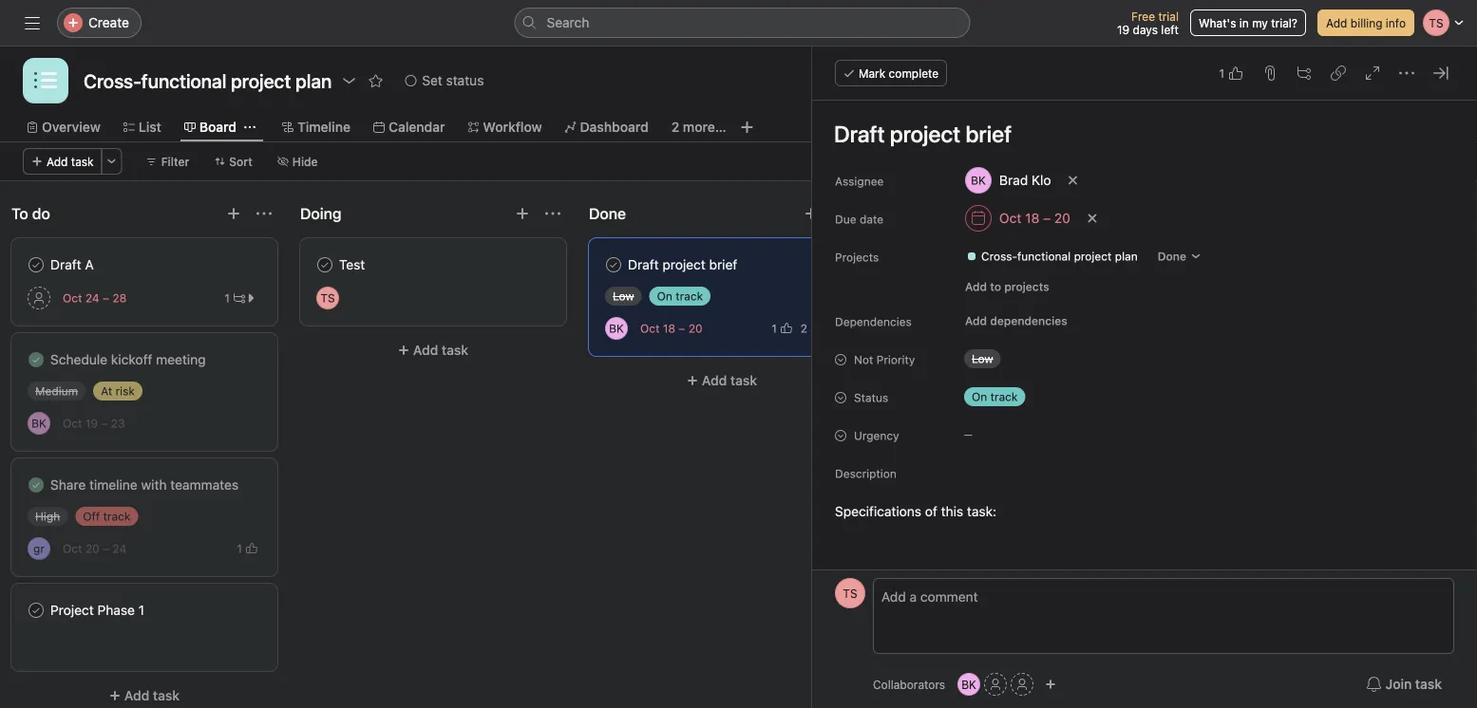 Task type: vqa. For each thing, say whether or not it's contained in the screenshot.
due date
yes



Task type: describe. For each thing, give the bounding box(es) containing it.
collaborators
[[873, 678, 945, 692]]

completed image for draft project brief
[[602, 254, 625, 276]]

meeting
[[156, 352, 206, 368]]

hide
[[292, 155, 318, 168]]

of
[[925, 504, 937, 520]]

0 vertical spatial on
[[657, 290, 672, 303]]

off
[[83, 510, 100, 523]]

share timeline with teammates
[[50, 477, 238, 493]]

28
[[112, 292, 127, 305]]

dependencies
[[835, 315, 912, 329]]

0 vertical spatial ts button
[[316, 287, 339, 310]]

show options image
[[341, 73, 356, 88]]

status
[[446, 73, 484, 88]]

add to projects
[[965, 280, 1049, 294]]

18 for oct 18
[[1025, 210, 1039, 226]]

2 more…
[[671, 119, 726, 135]]

workflow
[[483, 119, 542, 135]]

completed checkbox for schedule kickoff meeting
[[25, 349, 47, 371]]

dashboard link
[[565, 117, 649, 138]]

1 vertical spatial 19
[[85, 417, 98, 430]]

in
[[1239, 16, 1249, 29]]

20 for – 20
[[1054, 210, 1070, 226]]

more…
[[683, 119, 726, 135]]

phase
[[97, 603, 135, 618]]

oct for oct 18 –
[[640, 322, 660, 335]]

set status button
[[396, 67, 492, 94]]

plan
[[1115, 250, 1138, 263]]

completed image for draft
[[25, 254, 47, 276]]

on track button
[[957, 384, 1071, 410]]

sort button
[[205, 148, 261, 175]]

overview link
[[27, 117, 101, 138]]

1 horizontal spatial ts button
[[835, 578, 865, 609]]

0 horizontal spatial project
[[662, 257, 706, 273]]

mark complete button
[[835, 60, 947, 86]]

days
[[1133, 23, 1158, 36]]

oct 19 – 23
[[63, 417, 125, 430]]

to do
[[11, 205, 50, 223]]

join task button
[[1354, 668, 1454, 702]]

mark complete
[[859, 66, 939, 80]]

left
[[1161, 23, 1179, 36]]

23
[[111, 417, 125, 430]]

info
[[1386, 16, 1406, 29]]

add dependencies
[[965, 314, 1067, 328]]

create button
[[57, 8, 141, 38]]

bk inside draft project brief dialog
[[961, 678, 976, 692]]

list
[[139, 119, 161, 135]]

projects
[[835, 251, 879, 264]]

date
[[860, 213, 883, 226]]

add subtask image
[[1297, 66, 1312, 81]]

share
[[50, 477, 86, 493]]

completed checkbox for project phase 1
[[25, 599, 47, 622]]

to
[[990, 280, 1001, 294]]

brad
[[999, 172, 1028, 188]]

free
[[1131, 9, 1155, 23]]

—
[[964, 429, 973, 440]]

project phase 1
[[50, 603, 144, 618]]

– for oct 19 –
[[101, 417, 108, 430]]

track for draft project brief
[[676, 290, 703, 303]]

draft a
[[50, 257, 94, 273]]

functional for project
[[1017, 250, 1071, 263]]

project
[[50, 603, 94, 618]]

schedule
[[50, 352, 107, 368]]

attachments: add a file to this task, draft project brief image
[[1262, 66, 1278, 81]]

completed image for project
[[25, 599, 47, 622]]

due date
[[835, 213, 883, 226]]

add to projects button
[[957, 274, 1058, 300]]

add billing info button
[[1317, 9, 1414, 36]]

a
[[85, 257, 94, 273]]

at
[[101, 385, 112, 398]]

not priority
[[854, 353, 915, 367]]

oct 24 – 28
[[63, 292, 127, 305]]

priority
[[876, 353, 915, 367]]

2 more… button
[[671, 117, 726, 138]]

trial
[[1158, 9, 1179, 23]]

completed image for test
[[313, 254, 336, 276]]

0 horizontal spatial on track
[[657, 290, 703, 303]]

ts for the right ts button
[[843, 587, 857, 600]]

oct 20 – 24
[[63, 542, 126, 556]]

cross-functional project plan
[[84, 69, 332, 92]]

set
[[422, 73, 442, 88]]

schedule kickoff meeting
[[50, 352, 206, 368]]

ts for top ts button
[[320, 292, 335, 305]]

add inside button
[[1326, 16, 1347, 29]]

complete
[[889, 66, 939, 80]]

2 vertical spatial bk button
[[958, 673, 980, 696]]

done inside dropdown button
[[1158, 250, 1186, 263]]

low button
[[957, 346, 1071, 372]]

0 vertical spatial low
[[613, 290, 634, 303]]

medium
[[35, 385, 78, 398]]

on inside popup button
[[972, 390, 987, 404]]

more actions for this task image
[[1399, 66, 1414, 81]]

what's in my trial?
[[1199, 16, 1297, 29]]

2 button
[[796, 319, 839, 338]]

completed checkbox for share timeline with teammates
[[25, 474, 47, 497]]

copy task link image
[[1331, 66, 1346, 81]]

completed checkbox for test
[[313, 254, 336, 276]]

oct for oct 18
[[999, 210, 1022, 226]]

sort
[[229, 155, 253, 168]]

track for share timeline with teammates
[[103, 510, 130, 523]]

specifications of this task:
[[835, 504, 997, 520]]

assignee
[[835, 175, 884, 188]]

more section actions image for to do
[[256, 206, 272, 221]]

status
[[854, 391, 888, 405]]

1 inside draft project brief dialog
[[1219, 66, 1224, 80]]

with
[[141, 477, 167, 493]]

2 for 2 more…
[[671, 119, 679, 135]]

add billing info
[[1326, 16, 1406, 29]]

– for oct 18 –
[[679, 322, 685, 335]]

board
[[199, 119, 237, 135]]

full screen image
[[1365, 66, 1380, 81]]

track inside popup button
[[990, 390, 1018, 404]]

0 horizontal spatial 24
[[85, 292, 99, 305]]

brief
[[709, 257, 737, 273]]

tab actions image
[[244, 122, 256, 133]]

projects
[[1004, 280, 1049, 294]]

what's in my trial? button
[[1190, 9, 1306, 36]]

functional for project plan
[[141, 69, 226, 92]]

19 inside free trial 19 days left
[[1117, 23, 1130, 36]]

workflow link
[[468, 117, 542, 138]]

completed image for schedule kickoff meeting
[[25, 349, 47, 371]]

2 for 2
[[801, 322, 807, 335]]

filter button
[[137, 148, 198, 175]]

add or remove collaborators image
[[1045, 679, 1056, 691]]



Task type: locate. For each thing, give the bounding box(es) containing it.
on track inside popup button
[[972, 390, 1018, 404]]

2 horizontal spatial bk button
[[958, 673, 980, 696]]

18 down draft project brief
[[663, 322, 675, 335]]

– for oct 24 –
[[103, 292, 109, 305]]

completed image for share timeline with teammates
[[25, 474, 47, 497]]

low down draft project brief
[[613, 290, 634, 303]]

0 vertical spatial functional
[[141, 69, 226, 92]]

add tab image
[[740, 120, 755, 135]]

main content inside draft project brief dialog
[[814, 101, 1475, 709]]

add
[[1326, 16, 1347, 29], [47, 155, 68, 168], [965, 280, 987, 294], [965, 314, 987, 328], [413, 342, 438, 358], [702, 373, 727, 388], [124, 688, 149, 704]]

ts button down test
[[316, 287, 339, 310]]

overview
[[42, 119, 101, 135]]

cross- for cross-functional project plan
[[981, 250, 1017, 263]]

1 horizontal spatial bk
[[609, 322, 624, 335]]

brad klo button
[[957, 163, 1060, 198]]

add task image
[[804, 206, 819, 221]]

done down dashboard link
[[589, 205, 626, 223]]

task:
[[967, 504, 997, 520]]

gr
[[33, 542, 45, 556]]

0 horizontal spatial ts button
[[316, 287, 339, 310]]

ts down "doing"
[[320, 292, 335, 305]]

1 horizontal spatial on
[[972, 390, 987, 404]]

2 horizontal spatial track
[[990, 390, 1018, 404]]

2 inside button
[[801, 322, 807, 335]]

gr button
[[28, 538, 50, 560]]

project inside dialog
[[1074, 250, 1112, 263]]

join task
[[1385, 677, 1442, 692]]

add task image for doing
[[515, 206, 530, 221]]

task inside button
[[1415, 677, 1442, 692]]

— button
[[957, 422, 1071, 448]]

cross- up to
[[981, 250, 1017, 263]]

1 vertical spatial functional
[[1017, 250, 1071, 263]]

0 vertical spatial 18
[[1025, 210, 1039, 226]]

19 left 23
[[85, 417, 98, 430]]

0 horizontal spatial oct 18 – 20
[[640, 322, 703, 335]]

completed image left draft project brief
[[602, 254, 625, 276]]

klo
[[1032, 172, 1051, 188]]

not
[[854, 353, 873, 367]]

2 horizontal spatial 20
[[1054, 210, 1070, 226]]

1 vertical spatial track
[[990, 390, 1018, 404]]

oct down draft project brief
[[640, 322, 660, 335]]

1 vertical spatial 2
[[801, 322, 807, 335]]

test
[[339, 257, 365, 273]]

1 completed image from the top
[[25, 254, 47, 276]]

on track
[[657, 290, 703, 303], [972, 390, 1018, 404]]

completed checkbox up medium
[[25, 349, 47, 371]]

completed checkbox for draft a
[[25, 254, 47, 276]]

completed checkbox left draft a
[[25, 254, 47, 276]]

oct 18 – 20 for oct 18
[[999, 210, 1070, 226]]

functional
[[141, 69, 226, 92], [1017, 250, 1071, 263]]

24
[[85, 292, 99, 305], [112, 542, 126, 556]]

1 horizontal spatial 24
[[112, 542, 126, 556]]

0 vertical spatial completed image
[[25, 254, 47, 276]]

– inside draft project brief dialog
[[1043, 210, 1051, 226]]

timeline link
[[282, 117, 350, 138]]

Completed checkbox
[[25, 254, 47, 276], [602, 254, 625, 276], [25, 474, 47, 497], [25, 599, 47, 622]]

ts down specifications
[[843, 587, 857, 600]]

oct inside main content
[[999, 210, 1022, 226]]

cross-functional project plan link
[[958, 247, 1145, 266]]

0 horizontal spatial track
[[103, 510, 130, 523]]

urgency
[[854, 429, 899, 443]]

list image
[[34, 69, 57, 92]]

1 vertical spatial ts
[[843, 587, 857, 600]]

18 down brad klo
[[1025, 210, 1039, 226]]

oct 18 – 20 for oct 18 –
[[640, 322, 703, 335]]

doing
[[300, 205, 342, 223]]

completed image
[[25, 254, 47, 276], [25, 599, 47, 622]]

high
[[35, 510, 60, 523]]

1 draft from the left
[[50, 257, 81, 273]]

on track down draft project brief
[[657, 290, 703, 303]]

0 horizontal spatial cross-
[[84, 69, 141, 92]]

completed image left project
[[25, 599, 47, 622]]

– down draft project brief
[[679, 322, 685, 335]]

1 horizontal spatial project
[[1074, 250, 1112, 263]]

0 horizontal spatial done
[[589, 205, 626, 223]]

more section actions image
[[256, 206, 272, 221], [545, 206, 560, 221]]

1 vertical spatial 18
[[663, 322, 675, 335]]

0 vertical spatial 2
[[671, 119, 679, 135]]

1 vertical spatial 20
[[688, 322, 703, 335]]

Completed checkbox
[[313, 254, 336, 276], [25, 349, 47, 371]]

add to starred image
[[368, 73, 383, 88]]

oct 18 – 20
[[999, 210, 1070, 226], [640, 322, 703, 335]]

0 horizontal spatial bk button
[[28, 412, 50, 435]]

1 vertical spatial low
[[972, 352, 993, 366]]

oct down brad klo 'dropdown button'
[[999, 210, 1022, 226]]

draft left 'a'
[[50, 257, 81, 273]]

on up —
[[972, 390, 987, 404]]

1 horizontal spatial more section actions image
[[545, 206, 560, 221]]

1 vertical spatial ts button
[[835, 578, 865, 609]]

functional inside cross-functional project plan link
[[1017, 250, 1071, 263]]

completed image left test
[[313, 254, 336, 276]]

hide button
[[269, 148, 326, 175]]

main content containing brad klo
[[814, 101, 1475, 709]]

0 vertical spatial oct 18 – 20
[[999, 210, 1070, 226]]

list link
[[123, 117, 161, 138]]

done right plan
[[1158, 250, 1186, 263]]

2 draft from the left
[[628, 257, 659, 273]]

add task image
[[226, 206, 241, 221], [515, 206, 530, 221]]

1 horizontal spatial bk button
[[605, 317, 628, 340]]

1 horizontal spatial low
[[972, 352, 993, 366]]

due
[[835, 213, 856, 226]]

join
[[1385, 677, 1412, 692]]

ts inside draft project brief dialog
[[843, 587, 857, 600]]

– down klo
[[1043, 210, 1051, 226]]

trial?
[[1271, 16, 1297, 29]]

functional up board link
[[141, 69, 226, 92]]

low up on track popup button
[[972, 352, 993, 366]]

calendar link
[[373, 117, 445, 138]]

0 horizontal spatial bk
[[31, 417, 46, 430]]

kickoff
[[111, 352, 152, 368]]

20 down the off
[[85, 542, 99, 556]]

0 horizontal spatial on
[[657, 290, 672, 303]]

at risk
[[101, 385, 135, 398]]

1 vertical spatial oct 18 – 20
[[640, 322, 703, 335]]

1 horizontal spatial ts
[[843, 587, 857, 600]]

oct for oct 19 –
[[63, 417, 82, 430]]

1 vertical spatial completed image
[[25, 599, 47, 622]]

1 vertical spatial on track
[[972, 390, 1018, 404]]

1 horizontal spatial cross-
[[981, 250, 1017, 263]]

low
[[613, 290, 634, 303], [972, 352, 993, 366]]

on track down low popup button
[[972, 390, 1018, 404]]

– for oct 18
[[1043, 210, 1051, 226]]

1 horizontal spatial draft
[[628, 257, 659, 273]]

cross-
[[84, 69, 141, 92], [981, 250, 1017, 263]]

on
[[657, 290, 672, 303], [972, 390, 987, 404]]

draft for done
[[628, 257, 659, 273]]

ts button
[[316, 287, 339, 310], [835, 578, 865, 609]]

project
[[1074, 250, 1112, 263], [662, 257, 706, 273]]

track down draft project brief
[[676, 290, 703, 303]]

draft for to do
[[50, 257, 81, 273]]

expand sidebar image
[[25, 15, 40, 30]]

bk for schedule kickoff meeting
[[31, 417, 46, 430]]

main content
[[814, 101, 1475, 709]]

teammates
[[170, 477, 238, 493]]

completed checkbox left the share
[[25, 474, 47, 497]]

1 horizontal spatial 2
[[801, 322, 807, 335]]

remove assignee image
[[1067, 175, 1079, 186]]

1 horizontal spatial completed checkbox
[[313, 254, 336, 276]]

1 more section actions image from the left
[[256, 206, 272, 221]]

more section actions image for doing
[[545, 206, 560, 221]]

– for oct 20 –
[[103, 542, 109, 556]]

0 horizontal spatial 2
[[671, 119, 679, 135]]

–
[[1043, 210, 1051, 226], [103, 292, 109, 305], [679, 322, 685, 335], [101, 417, 108, 430], [103, 542, 109, 556]]

20 left clear due date "icon"
[[1054, 210, 1070, 226]]

ts
[[320, 292, 335, 305], [843, 587, 857, 600]]

cross- up list link
[[84, 69, 141, 92]]

2 vertical spatial 20
[[85, 542, 99, 556]]

what's
[[1199, 16, 1236, 29]]

0 horizontal spatial 19
[[85, 417, 98, 430]]

0 vertical spatial bk
[[609, 322, 624, 335]]

on down draft project brief
[[657, 290, 672, 303]]

0 vertical spatial done
[[589, 205, 626, 223]]

bk button for schedule kickoff meeting
[[28, 412, 50, 435]]

2 left more…
[[671, 119, 679, 135]]

project left plan
[[1074, 250, 1112, 263]]

1 add task image from the left
[[226, 206, 241, 221]]

1 horizontal spatial track
[[676, 290, 703, 303]]

1 vertical spatial 24
[[112, 542, 126, 556]]

– left 28
[[103, 292, 109, 305]]

oct for oct 20 –
[[63, 542, 82, 556]]

cross-functional project plan
[[981, 250, 1138, 263]]

2 inside popup button
[[671, 119, 679, 135]]

20 for 20
[[688, 322, 703, 335]]

ts button down specifications
[[835, 578, 865, 609]]

18 inside draft project brief dialog
[[1025, 210, 1039, 226]]

search
[[547, 15, 589, 30]]

oct 18 – 20 inside draft project brief dialog
[[999, 210, 1070, 226]]

1 horizontal spatial on track
[[972, 390, 1018, 404]]

20 down draft project brief
[[688, 322, 703, 335]]

add task image down 'sort' dropdown button on the top
[[226, 206, 241, 221]]

bk button for draft project brief
[[605, 317, 628, 340]]

0 vertical spatial ts
[[320, 292, 335, 305]]

oct 18 – 20 down draft project brief
[[640, 322, 703, 335]]

oct down medium
[[63, 417, 82, 430]]

set status
[[422, 73, 484, 88]]

timeline
[[297, 119, 350, 135]]

oct for oct 24 –
[[63, 292, 82, 305]]

specifications
[[835, 504, 921, 520]]

1 horizontal spatial 18
[[1025, 210, 1039, 226]]

0 horizontal spatial draft
[[50, 257, 81, 273]]

0 horizontal spatial low
[[613, 290, 634, 303]]

2 more section actions image from the left
[[545, 206, 560, 221]]

cross- for cross-functional project plan
[[84, 69, 141, 92]]

0 horizontal spatial ts
[[320, 292, 335, 305]]

off track
[[83, 510, 130, 523]]

completed checkbox left draft project brief
[[602, 254, 625, 276]]

add task image for to do
[[226, 206, 241, 221]]

oct 18 – 20 down klo
[[999, 210, 1070, 226]]

completed checkbox left test
[[313, 254, 336, 276]]

track
[[676, 290, 703, 303], [990, 390, 1018, 404], [103, 510, 130, 523]]

clear due date image
[[1087, 213, 1098, 224]]

cross- inside draft project brief dialog
[[981, 250, 1017, 263]]

dashboard
[[580, 119, 649, 135]]

mark
[[859, 66, 885, 80]]

bk button down medium
[[28, 412, 50, 435]]

0 vertical spatial 24
[[85, 292, 99, 305]]

timeline
[[89, 477, 137, 493]]

this
[[941, 504, 963, 520]]

2 vertical spatial bk
[[961, 678, 976, 692]]

0 vertical spatial cross-
[[84, 69, 141, 92]]

calendar
[[388, 119, 445, 135]]

bk button right collaborators
[[958, 673, 980, 696]]

0 horizontal spatial 20
[[85, 542, 99, 556]]

19 left days
[[1117, 23, 1130, 36]]

bk
[[609, 322, 624, 335], [31, 417, 46, 430], [961, 678, 976, 692]]

add dependencies button
[[957, 308, 1076, 334]]

board link
[[184, 117, 237, 138]]

1 horizontal spatial 20
[[688, 322, 703, 335]]

draft project brief dialog
[[812, 47, 1477, 709]]

1 horizontal spatial oct 18 – 20
[[999, 210, 1070, 226]]

0 vertical spatial track
[[676, 290, 703, 303]]

1 horizontal spatial add task image
[[515, 206, 530, 221]]

24 left 28
[[85, 292, 99, 305]]

brad klo
[[999, 172, 1051, 188]]

1 button
[[1213, 60, 1249, 86], [220, 289, 261, 308], [768, 319, 796, 338], [233, 540, 261, 559]]

completed image up medium
[[25, 349, 47, 371]]

risk
[[115, 385, 135, 398]]

completed image left the share
[[25, 474, 47, 497]]

1 vertical spatial bk
[[31, 417, 46, 430]]

18 for oct 18 –
[[663, 322, 675, 335]]

1 vertical spatial on
[[972, 390, 987, 404]]

0 horizontal spatial add task image
[[226, 206, 241, 221]]

1 vertical spatial bk button
[[28, 412, 50, 435]]

1 vertical spatial cross-
[[981, 250, 1017, 263]]

0 vertical spatial on track
[[657, 290, 703, 303]]

18
[[1025, 210, 1039, 226], [663, 322, 675, 335]]

add task image down workflow
[[515, 206, 530, 221]]

0 vertical spatial bk button
[[605, 317, 628, 340]]

20
[[1054, 210, 1070, 226], [688, 322, 703, 335], [85, 542, 99, 556]]

project plan
[[231, 69, 332, 92]]

0 horizontal spatial functional
[[141, 69, 226, 92]]

– down off track
[[103, 542, 109, 556]]

description
[[835, 467, 897, 481]]

search list box
[[514, 8, 970, 38]]

0 horizontal spatial completed checkbox
[[25, 349, 47, 371]]

billing
[[1351, 16, 1383, 29]]

1 vertical spatial completed checkbox
[[25, 349, 47, 371]]

2 completed image from the top
[[25, 599, 47, 622]]

24 down off track
[[112, 542, 126, 556]]

project left brief
[[662, 257, 706, 273]]

draft left brief
[[628, 257, 659, 273]]

0 vertical spatial completed checkbox
[[313, 254, 336, 276]]

oct right gr button
[[63, 542, 82, 556]]

completed image left draft a
[[25, 254, 47, 276]]

bk button down draft project brief
[[605, 317, 628, 340]]

– left 23
[[101, 417, 108, 430]]

low inside low popup button
[[972, 352, 993, 366]]

functional up projects
[[1017, 250, 1071, 263]]

completed checkbox for draft project brief
[[602, 254, 625, 276]]

more actions image
[[106, 156, 117, 167]]

add task button
[[23, 148, 102, 175], [300, 333, 566, 368], [589, 364, 855, 398], [11, 679, 277, 709]]

1
[[1219, 66, 1224, 80], [225, 292, 230, 305], [771, 322, 777, 335], [237, 542, 242, 556], [138, 603, 144, 618]]

1 horizontal spatial done
[[1158, 250, 1186, 263]]

1 horizontal spatial 19
[[1117, 23, 1130, 36]]

track down low popup button
[[990, 390, 1018, 404]]

0 vertical spatial 19
[[1117, 23, 1130, 36]]

0 horizontal spatial 18
[[663, 322, 675, 335]]

close details image
[[1433, 66, 1449, 81]]

0 vertical spatial 20
[[1054, 210, 1070, 226]]

1 vertical spatial done
[[1158, 250, 1186, 263]]

track right the off
[[103, 510, 130, 523]]

create
[[88, 15, 129, 30]]

2 add task image from the left
[[515, 206, 530, 221]]

2 left dependencies
[[801, 322, 807, 335]]

oct down draft a
[[63, 292, 82, 305]]

bk for draft project brief
[[609, 322, 624, 335]]

completed image
[[313, 254, 336, 276], [602, 254, 625, 276], [25, 349, 47, 371], [25, 474, 47, 497]]

1 horizontal spatial functional
[[1017, 250, 1071, 263]]

20 inside draft project brief dialog
[[1054, 210, 1070, 226]]

add task
[[47, 155, 94, 168], [413, 342, 468, 358], [702, 373, 757, 388], [124, 688, 180, 704]]

completed checkbox left project
[[25, 599, 47, 622]]

2 horizontal spatial bk
[[961, 678, 976, 692]]

0 horizontal spatial more section actions image
[[256, 206, 272, 221]]

draft project brief
[[628, 257, 737, 273]]

Task Name text field
[[822, 112, 1454, 156]]

2 vertical spatial track
[[103, 510, 130, 523]]



